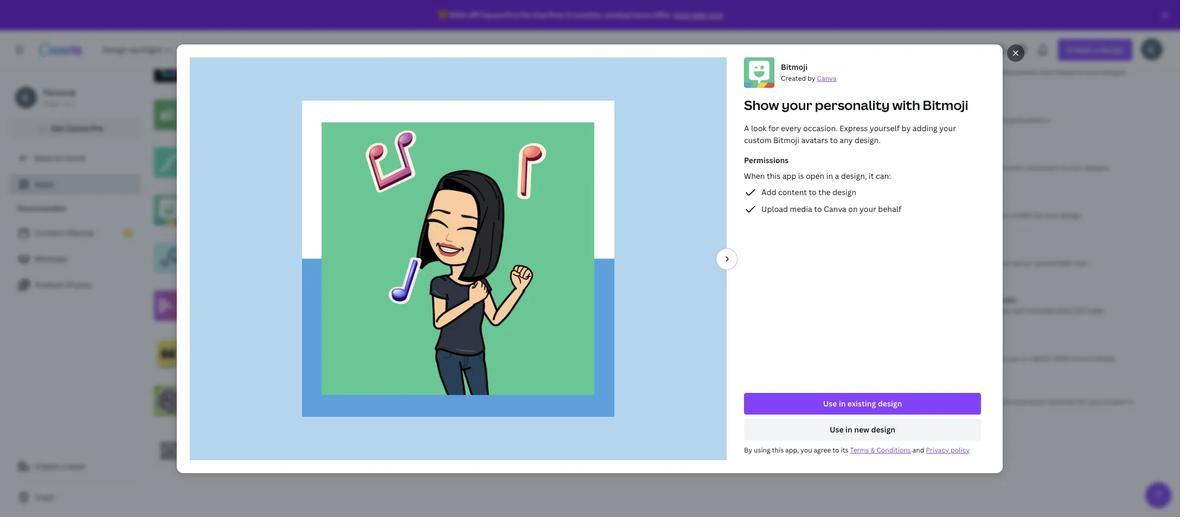 Task type: vqa. For each thing, say whether or not it's contained in the screenshot.


Task type: describe. For each thing, give the bounding box(es) containing it.
free inside the pixabay add beautiful free photos from pixabay to your designs.
[[235, 116, 248, 125]]

transparent
[[213, 307, 251, 316]]

to inside the a look for every occasion. express yourself by adding your custom bitmoji avatars to any design.
[[831, 135, 838, 145]]

bitmoji up equations
[[205, 211, 228, 220]]

content planner link
[[9, 222, 141, 244]]

to left its
[[833, 446, 840, 455]]

back to home
[[35, 153, 85, 163]]

a-
[[748, 211, 754, 220]]

for inside canwave create wave patterns for your designs
[[771, 116, 780, 125]]

by inside the a look for every occasion. express yourself by adding your custom bitmoji avatars to any design.
[[902, 123, 911, 133]]

colorful unique confetti for your design.
[[958, 211, 1084, 220]]

to left search
[[1023, 354, 1029, 364]]

0 vertical spatial free
[[1002, 68, 1014, 77]]

ipsum"
[[1013, 259, 1035, 268]]

stipop add stipop stickers to your designs.
[[447, 343, 559, 364]]

qr right dynamic
[[783, 68, 792, 77]]

content planner
[[35, 228, 95, 238]]

by
[[745, 446, 753, 455]]

1 horizontal spatial codes
[[1086, 307, 1105, 316]]

your inside 'image insight generate captions for your images'
[[772, 354, 786, 364]]

cansquircle create squircles in your designs
[[447, 200, 546, 220]]

with inside the qr codes (& links) 10x your designs with trackable bitly qr codes
[[1013, 307, 1026, 316]]

creators
[[493, 116, 519, 125]]

add inside the pixabay add beautiful free photos from pixabay to your designs.
[[191, 116, 204, 125]]

add beautiful free photos from pexels to your designs.
[[958, 68, 1128, 77]]

new
[[855, 424, 870, 435]]

0 horizontal spatial free
[[43, 99, 57, 109]]

images
[[788, 354, 810, 364]]

.
[[723, 10, 725, 20]]

0 vertical spatial design
[[833, 187, 857, 197]]

a inside permissions when this app is open in a design, it can:
[[836, 171, 840, 181]]

1 vertical spatial stipop
[[461, 354, 482, 364]]

product
[[1021, 398, 1046, 407]]

tunetank free music for creators
[[447, 105, 519, 125]]

music
[[462, 116, 480, 125]]

& for gifs
[[281, 307, 286, 316]]

upgrade
[[674, 10, 706, 20]]

your inside the a look for every occasion. express yourself by adding your custom bitmoji avatars to any design.
[[940, 123, 957, 133]]

search
[[1031, 354, 1052, 364]]

design,
[[842, 171, 868, 181]]

bitmoji created by canva
[[782, 62, 837, 83]]

simple
[[702, 391, 724, 400]]

emojify
[[702, 248, 726, 257]]

1 horizontal spatial code
[[736, 391, 753, 400]]

for inside mockups create inspirational product mockups for your project in seconds.
[[1078, 398, 1087, 407]]

add inside flowcode qr add custom, branded qr codes to your designs
[[191, 402, 204, 411]]

1 horizontal spatial with
[[893, 96, 921, 114]]

using
[[754, 446, 771, 455]]

gifs inside swiftxr 3d snap create transparent 2d views & gifs from 3d models
[[287, 307, 301, 316]]

adding
[[913, 123, 938, 133]]

mockups for mockups
[[35, 254, 68, 264]]

designs inside canwave create wave patterns for your designs
[[797, 116, 821, 125]]

models
[[330, 307, 353, 316]]

borders
[[725, 163, 749, 173]]

with inside lottiefiles animate your canva designs with lottiefiles.
[[281, 163, 295, 173]]

lottiefiles.
[[296, 163, 331, 173]]

text
[[1075, 259, 1088, 268]]

use in existing design
[[824, 398, 903, 409]]

to down top level navigation element
[[221, 68, 227, 77]]

your inside stipop add stipop stickers to your designs.
[[517, 354, 532, 364]]

personal
[[43, 87, 76, 98]]

0 horizontal spatial you
[[801, 446, 813, 455]]

its
[[841, 446, 849, 455]]

2 vertical spatial &
[[871, 446, 876, 455]]

equations
[[191, 248, 223, 257]]

bingo
[[447, 248, 465, 257]]

back
[[35, 153, 52, 163]]

create inside cansquircle create squircles in your designs
[[447, 211, 467, 220]]

bitmoji inside the a look for every occasion. express yourself by adding your custom bitmoji avatars to any design.
[[774, 135, 800, 145]]

from inside swiftxr 3d snap create transparent 2d views & gifs from 3d models
[[303, 307, 318, 316]]

0 vertical spatial pro
[[506, 10, 519, 20]]

qr code add qr codes to your designs.
[[191, 441, 286, 461]]

list for recommended
[[9, 222, 141, 296]]

unique
[[985, 211, 1007, 220]]

designs inside canborder create borders for your designs
[[778, 163, 801, 173]]

your inside the pixabay add beautiful free photos from pixabay to your designs.
[[324, 116, 338, 125]]

in left "new"
[[846, 424, 853, 435]]

create one-of-a-kind blobs for your design!
[[702, 211, 837, 220]]

mockups create inspirational product mockups for your project in seconds.
[[958, 387, 1134, 418]]

canva for upload
[[824, 204, 847, 214]]

🎁 50% off canva pro for the first 3 months. limited time offer. upgrade now .
[[438, 10, 725, 20]]

qr up 10x
[[958, 296, 967, 305]]

random
[[225, 354, 249, 364]]

2 vertical spatial custom
[[725, 307, 748, 316]]

add gifs to your designs. powered by giphy.
[[191, 68, 331, 77]]

create inside cangrid create beautiful grid patterns
[[958, 116, 979, 125]]

2 horizontal spatial code
[[792, 402, 808, 411]]

patterns inside canwave create wave patterns for your designs
[[742, 116, 769, 125]]

for inside canborder create borders for your designs
[[751, 163, 760, 173]]

add inside bitmoji add bitmoji avatars to your designs.
[[191, 211, 204, 220]]

in inside mockups create inspirational product mockups for your project in seconds.
[[1129, 398, 1134, 407]]

offer.
[[652, 10, 672, 20]]

time
[[634, 10, 651, 20]]

use in existing design button
[[745, 393, 982, 415]]

content
[[779, 187, 808, 197]]

your inside canwave create wave patterns for your designs
[[781, 116, 796, 125]]

use in new design button
[[745, 419, 982, 441]]

0 horizontal spatial codes
[[969, 296, 988, 305]]

qr right instant
[[781, 402, 790, 411]]

•
[[59, 99, 62, 109]]

designs. inside bitmoji add bitmoji avatars to your designs.
[[278, 211, 304, 220]]

express
[[840, 123, 869, 133]]

create left one-
[[702, 211, 723, 220]]

create inside canborder create borders for your designs
[[702, 163, 723, 173]]

in left existing
[[839, 398, 846, 409]]

code inside code format syntax highlighting for code
[[447, 296, 463, 305]]

katapp generates random quotes.
[[191, 343, 274, 364]]

0 vertical spatial photos
[[1016, 68, 1038, 77]]

quotes.
[[251, 354, 274, 364]]

your inside lottiefiles animate your canva designs with lottiefiles.
[[219, 163, 233, 173]]

0 horizontal spatial gifs
[[205, 68, 219, 77]]

and inside simple qr code a lightweight and instant qr code generator
[[744, 402, 756, 411]]

in inside permissions when this app is open in a design, it can:
[[827, 171, 834, 181]]

existing
[[848, 398, 877, 409]]

your inside cansquircle create squircles in your designs
[[506, 211, 521, 220]]

iconduck
[[958, 354, 986, 364]]

upload media to canva on your behalf
[[762, 204, 902, 214]]

when
[[745, 171, 766, 181]]

insert
[[262, 259, 281, 268]]

simple qr code a lightweight and instant qr code generator
[[702, 391, 840, 411]]

lottiefiles animate your canva designs with lottiefiles.
[[191, 152, 331, 173]]

qr right bitly
[[1075, 307, 1084, 316]]

this for app,
[[773, 446, 784, 455]]

custom inside emojify convert your face photos to custom emojis
[[792, 259, 815, 268]]

create inside swiftxr 3d snap create transparent 2d views & gifs from 3d models
[[191, 307, 212, 316]]

to right back
[[54, 153, 62, 163]]

generate left "lorem
[[958, 259, 987, 268]]

trash
[[35, 493, 55, 503]]

get
[[51, 123, 64, 133]]

to inside flowcode qr add custom, branded qr codes to your designs
[[292, 402, 298, 411]]

cards
[[466, 248, 485, 257]]

create custom waves to divide your design.
[[702, 307, 838, 316]]

list for when this app is open in a design, it can:
[[745, 186, 982, 216]]

qr up lightweight
[[725, 391, 735, 400]]

privacy
[[927, 446, 950, 455]]

1
[[72, 99, 76, 109]]

bitmoji inside bitmoji created by canva
[[782, 62, 808, 72]]

bingo cards generate bingo cards from a list of words
[[447, 248, 575, 268]]

pixabay add beautiful free photos from pixabay to your designs.
[[191, 105, 365, 125]]

avatars inside the a look for every occasion. express yourself by adding your custom bitmoji avatars to any design.
[[802, 135, 829, 145]]

beautiful for cangrid create beautiful grid patterns
[[980, 116, 1008, 125]]

top level navigation element
[[95, 39, 436, 61]]

to right waves
[[770, 307, 777, 316]]

product
[[35, 280, 64, 290]]

it
[[869, 171, 875, 181]]

app
[[783, 171, 797, 181]]

emojify convert your face photos to custom emojis
[[702, 248, 838, 268]]

generate up 'cansquircle'
[[447, 163, 475, 173]]

app,
[[786, 446, 799, 455]]

by inside bitmoji created by canva
[[808, 74, 816, 83]]

0 horizontal spatial the
[[534, 10, 547, 20]]

insight
[[723, 343, 744, 353]]

months.
[[572, 10, 603, 20]]

show your personality with bitmoji
[[745, 96, 969, 114]]

a
[[745, 123, 750, 133]]

mockups
[[1048, 398, 1076, 407]]

use for use in existing design
[[824, 398, 838, 409]]

powered
[[272, 68, 299, 77]]



Task type: locate. For each thing, give the bounding box(es) containing it.
a look for every occasion. express yourself by adding your custom bitmoji avatars to any design.
[[745, 123, 957, 145]]

beautiful up lottiefiles at the left top of the page
[[205, 116, 234, 125]]

with down links)
[[1013, 307, 1026, 316]]

designs. inside qr code add qr codes to your designs.
[[261, 452, 286, 461]]

0 vertical spatial pixabay
[[191, 105, 216, 114]]

create down swiftxr on the left bottom of the page
[[191, 307, 212, 316]]

yourself
[[870, 123, 900, 133]]

pixabay up lottiefiles at the left top of the page
[[191, 105, 216, 114]]

get canva pro
[[51, 123, 103, 133]]

1 horizontal spatial pro
[[506, 10, 519, 20]]

to right "face"
[[784, 259, 790, 268]]

10x
[[958, 307, 970, 316]]

1 vertical spatial 3d
[[319, 307, 328, 316]]

2 vertical spatial design
[[872, 424, 896, 435]]

a inside bingo cards generate bingo cards from a list of words
[[532, 259, 535, 268]]

2 vertical spatial design.
[[816, 307, 838, 316]]

1 vertical spatial code
[[202, 441, 218, 450]]

canva for lottiefiles
[[235, 163, 254, 173]]

every
[[781, 123, 802, 133]]

avatars inside bitmoji add bitmoji avatars to your designs.
[[229, 211, 252, 220]]

0 vertical spatial 3d
[[217, 296, 226, 305]]

this inside permissions when this app is open in a design, it can:
[[767, 171, 781, 181]]

mockups for mockups create inspirational product mockups for your project in seconds.
[[958, 387, 986, 396]]

0 horizontal spatial blobs
[[477, 163, 495, 173]]

1 vertical spatial free
[[235, 116, 248, 125]]

beautiful inside the pixabay add beautiful free photos from pixabay to your designs.
[[205, 116, 234, 125]]

qr up 'custom,'
[[223, 391, 232, 400]]

1 horizontal spatial pixabay
[[290, 116, 314, 125]]

syntax
[[447, 307, 468, 316]]

convert
[[702, 259, 727, 268]]

free down tunetank
[[447, 116, 460, 125]]

1 horizontal spatial free
[[1002, 68, 1014, 77]]

to inside the pixabay add beautiful free photos from pixabay to your designs.
[[316, 116, 322, 125]]

1 vertical spatial code
[[736, 391, 753, 400]]

canva right created
[[818, 74, 837, 83]]

1 vertical spatial mockups
[[958, 387, 986, 396]]

this left app
[[767, 171, 781, 181]]

a left "team" at the bottom of page
[[61, 462, 65, 472]]

branded
[[232, 402, 259, 411]]

conditions
[[877, 446, 911, 455]]

to right media
[[815, 204, 823, 214]]

use for use in new design
[[830, 424, 844, 435]]

create left "team" at the bottom of page
[[35, 462, 59, 472]]

photos
[[1016, 68, 1038, 77], [249, 116, 272, 125], [760, 259, 782, 268]]

a
[[836, 171, 840, 181], [532, 259, 535, 268], [702, 402, 706, 411], [61, 462, 65, 472]]

design
[[833, 187, 857, 197], [878, 398, 903, 409], [872, 424, 896, 435]]

is
[[799, 171, 805, 181]]

gifs
[[205, 68, 219, 77], [287, 307, 301, 316]]

confetti
[[1008, 211, 1033, 220]]

design right existing
[[878, 398, 903, 409]]

0 vertical spatial avatars
[[802, 135, 829, 145]]

design. inside the a look for every occasion. express yourself by adding your custom bitmoji avatars to any design.
[[855, 135, 881, 145]]

create inside canwave create wave patterns for your designs
[[702, 116, 723, 125]]

1 vertical spatial you
[[801, 446, 813, 455]]

colorful
[[958, 211, 983, 220]]

your inside bitmoji add bitmoji avatars to your designs.
[[262, 211, 277, 220]]

to left any
[[831, 135, 838, 145]]

0 vertical spatial codes
[[969, 296, 988, 305]]

2 horizontal spatial design.
[[1061, 211, 1084, 220]]

your inside qr code add qr codes to your designs.
[[245, 452, 259, 461]]

flowcode
[[191, 391, 222, 400]]

canwave create wave patterns for your designs
[[702, 105, 821, 125]]

mockups up seconds.
[[958, 387, 986, 396]]

from up lottiefiles animate your canva designs with lottiefiles.
[[273, 116, 288, 125]]

media
[[790, 204, 813, 214]]

canva for bitmoji
[[818, 74, 837, 83]]

design. right 'divide'
[[816, 307, 838, 316]]

for inside tunetank free music for creators
[[482, 116, 491, 125]]

3d left 'snap'
[[217, 296, 226, 305]]

codes left (&
[[969, 296, 988, 305]]

0 vertical spatial codes
[[794, 68, 812, 77]]

design inside use in new design dropdown button
[[872, 424, 896, 435]]

bitmoji down the animate
[[191, 200, 214, 209]]

& right terms
[[871, 446, 876, 455]]

instant
[[757, 402, 779, 411]]

canva inside lottiefiles animate your canva designs with lottiefiles.
[[235, 163, 254, 173]]

designs inside flowcode qr add custom, branded qr codes to your designs
[[316, 402, 340, 411]]

you right 'allows'
[[1009, 354, 1021, 364]]

beautiful up cangrid
[[972, 68, 1000, 77]]

a inside button
[[61, 462, 65, 472]]

2 horizontal spatial with
[[1013, 307, 1026, 316]]

photos up lottiefiles animate your canva designs with lottiefiles.
[[249, 116, 272, 125]]

codes inside flowcode qr add custom, branded qr codes to your designs
[[271, 402, 290, 411]]

1 vertical spatial pixabay
[[290, 116, 314, 125]]

generate inside 'image insight generate captions for your images'
[[702, 354, 731, 364]]

1 vertical spatial codes
[[1086, 307, 1105, 316]]

waves
[[750, 307, 769, 316]]

add customized dynamic qr codes to your designs
[[702, 68, 862, 77]]

blobs up 'cansquircle'
[[477, 163, 495, 173]]

1 vertical spatial list
[[9, 222, 141, 296]]

& right the 'views' on the bottom of page
[[281, 307, 286, 316]]

by left adding
[[902, 123, 911, 133]]

add illustrated comic characters to your designs.
[[958, 163, 1111, 173]]

0 horizontal spatial list
[[9, 222, 141, 296]]

pro inside get canva pro 'button'
[[91, 123, 103, 133]]

bitmoji up adding
[[923, 96, 969, 114]]

canva for 🎁
[[480, 10, 504, 20]]

0 horizontal spatial free
[[235, 116, 248, 125]]

designs inside the qr codes (& links) 10x your designs with trackable bitly qr codes
[[987, 307, 1011, 316]]

to right "branded"
[[292, 402, 298, 411]]

pro right off
[[506, 10, 519, 20]]

and left privacy
[[913, 446, 925, 455]]

blobs right kind
[[768, 211, 786, 220]]

codes
[[794, 68, 812, 77], [271, 402, 290, 411], [216, 452, 235, 461]]

1 horizontal spatial design.
[[855, 135, 881, 145]]

patterns inside cangrid create beautiful grid patterns
[[1024, 116, 1051, 125]]

create up seconds.
[[958, 398, 979, 407]]

from right cards
[[515, 259, 530, 268]]

katapp
[[191, 343, 214, 353]]

by left 'giphy.'
[[301, 68, 309, 77]]

1 vertical spatial and
[[913, 446, 925, 455]]

1 vertical spatial this
[[773, 446, 784, 455]]

2 vertical spatial with
[[1013, 307, 1026, 316]]

1 horizontal spatial list
[[745, 186, 982, 216]]

permissions when this app is open in a design, it can:
[[745, 155, 892, 181]]

1 horizontal spatial photos
[[760, 259, 782, 268]]

pexels
[[1057, 68, 1076, 77]]

0 horizontal spatial pixabay
[[191, 105, 216, 114]]

to down 'giphy.'
[[316, 116, 322, 125]]

0 horizontal spatial &
[[281, 307, 286, 316]]

canva left on
[[824, 204, 847, 214]]

1 vertical spatial custom
[[792, 259, 815, 268]]

0 vertical spatial custom
[[745, 135, 772, 145]]

avatars
[[802, 135, 829, 145], [229, 211, 252, 220]]

1 patterns from the left
[[742, 116, 769, 125]]

1 horizontal spatial patterns
[[1024, 116, 1051, 125]]

1 vertical spatial pro
[[91, 123, 103, 133]]

custom left emojis
[[792, 259, 815, 268]]

code up lightweight
[[736, 391, 753, 400]]

qr down flowcode
[[191, 441, 200, 450]]

to right pexels
[[1078, 68, 1085, 77]]

divide
[[779, 307, 798, 316]]

and left instant
[[744, 402, 756, 411]]

create down canborder
[[702, 163, 723, 173]]

photos inside emojify convert your face photos to custom emojis
[[760, 259, 782, 268]]

beautiful for pixabay add beautiful free photos from pixabay to your designs.
[[205, 116, 234, 125]]

to inside bitmoji add bitmoji avatars to your designs.
[[254, 211, 261, 220]]

0 horizontal spatial with
[[281, 163, 295, 173]]

codes down 'custom,'
[[216, 452, 235, 461]]

0 vertical spatial free
[[43, 99, 57, 109]]

vntana
[[447, 391, 473, 400]]

designs inside lottiefiles animate your canva designs with lottiefiles.
[[256, 163, 279, 173]]

1 vertical spatial design
[[878, 398, 903, 409]]

your inside mockups create inspirational product mockups for your project in seconds.
[[1088, 398, 1103, 407]]

create down 'cansquircle'
[[447, 211, 467, 220]]

0 vertical spatial gifs
[[205, 68, 219, 77]]

cangrid
[[958, 105, 984, 114]]

icons
[[1071, 354, 1088, 364]]

0 vertical spatial list
[[745, 186, 982, 216]]

of-
[[739, 211, 748, 220]]

0 horizontal spatial avatars
[[229, 211, 252, 220]]

design for new
[[872, 424, 896, 435]]

canva
[[480, 10, 504, 20], [818, 74, 837, 83], [66, 123, 89, 133], [235, 163, 254, 173], [824, 204, 847, 214]]

1 horizontal spatial free
[[447, 116, 460, 125]]

to inside emojify convert your face photos to custom emojis
[[784, 259, 790, 268]]

patterns right the grid
[[1024, 116, 1051, 125]]

create inside mockups create inspirational product mockups for your project in seconds.
[[958, 398, 979, 407]]

views
[[262, 307, 280, 316]]

mockups inside mockups create inspirational product mockups for your project in seconds.
[[958, 387, 986, 396]]

your inside flowcode qr add custom, branded qr codes to your designs
[[300, 402, 314, 411]]

& for emojis.
[[1089, 354, 1094, 364]]

0 horizontal spatial 3d
[[217, 296, 226, 305]]

design up terms & conditions link
[[872, 424, 896, 435]]

2 vertical spatial codes
[[216, 452, 235, 461]]

custom left waves
[[725, 307, 748, 316]]

generate inside bingo cards generate bingo cards from a list of words
[[447, 259, 475, 268]]

code up syntax
[[447, 296, 463, 305]]

2 vertical spatial photos
[[760, 259, 782, 268]]

1 vertical spatial free
[[447, 116, 460, 125]]

canva right off
[[480, 10, 504, 20]]

seconds.
[[958, 409, 985, 418]]

1 vertical spatial codes
[[271, 402, 290, 411]]

team
[[67, 462, 86, 472]]

dynamic
[[754, 68, 781, 77]]

design. up text
[[1061, 211, 1084, 220]]

by left canva link
[[808, 74, 816, 83]]

highlighting
[[469, 307, 506, 316]]

kind
[[754, 211, 767, 220]]

0 horizontal spatial codes
[[216, 452, 235, 461]]

0 horizontal spatial design.
[[816, 307, 838, 316]]

300k
[[1053, 354, 1069, 364]]

0 vertical spatial the
[[534, 10, 547, 20]]

0 vertical spatial this
[[767, 171, 781, 181]]

"lorem
[[988, 259, 1011, 268]]

(&
[[990, 296, 997, 305]]

list
[[745, 186, 982, 216], [9, 222, 141, 296]]

codes left canva link
[[794, 68, 812, 77]]

your inside canborder create borders for your designs
[[762, 163, 776, 173]]

canva inside 'button'
[[66, 123, 89, 133]]

qr down 'custom,'
[[205, 452, 215, 461]]

photos
[[66, 280, 92, 290]]

codes right bitly
[[1086, 307, 1105, 316]]

custom inside the a look for every occasion. express yourself by adding your custom bitmoji avatars to any design.
[[745, 135, 772, 145]]

easily,
[[242, 259, 261, 268]]

photos for pixabay add beautiful free photos from pixabay to your designs.
[[249, 116, 272, 125]]

2 horizontal spatial &
[[1089, 354, 1094, 364]]

2 horizontal spatial photos
[[1016, 68, 1038, 77]]

on
[[849, 204, 858, 214]]

& right icons
[[1089, 354, 1094, 364]]

from left models
[[303, 307, 318, 316]]

patterns down show
[[742, 116, 769, 125]]

product photos
[[35, 280, 92, 290]]

0 horizontal spatial patterns
[[742, 116, 769, 125]]

design inside use in existing design dropdown button
[[878, 398, 903, 409]]

bitmoji add bitmoji avatars to your designs.
[[191, 200, 304, 220]]

generate down the image
[[702, 354, 731, 364]]

your inside the qr codes (& links) 10x your designs with trackable bitly qr codes
[[971, 307, 986, 316]]

wave
[[725, 116, 741, 125]]

use up its
[[830, 424, 844, 435]]

from left pexels
[[1040, 68, 1055, 77]]

pro
[[506, 10, 519, 20], [91, 123, 103, 133]]

the up upload media to canva on your behalf
[[819, 187, 831, 197]]

upload
[[762, 204, 789, 214]]

qr codes (& links) 10x your designs with trackable bitly qr codes
[[958, 296, 1105, 316]]

for inside 'image insight generate captions for your images'
[[761, 354, 771, 364]]

in right open
[[827, 171, 834, 181]]

policy
[[951, 446, 970, 455]]

a left design,
[[836, 171, 840, 181]]

0 vertical spatial stipop
[[447, 343, 468, 353]]

your inside emojify convert your face photos to custom emojis
[[729, 259, 743, 268]]

a inside simple qr code a lightweight and instant qr code generator
[[702, 402, 706, 411]]

code inside code format syntax highlighting for code
[[518, 307, 534, 316]]

list containing content planner
[[9, 222, 141, 296]]

0 horizontal spatial code
[[447, 296, 463, 305]]

by using this app, you agree to its terms & conditions and privacy policy
[[745, 446, 970, 455]]

create inside create a team button
[[35, 462, 59, 472]]

mockups down 'content'
[[35, 254, 68, 264]]

1 vertical spatial avatars
[[229, 211, 252, 220]]

beautiful left the grid
[[980, 116, 1008, 125]]

0 vertical spatial you
[[1009, 354, 1021, 364]]

code
[[447, 296, 463, 305], [736, 391, 753, 400], [792, 402, 808, 411]]

codes for designs
[[794, 68, 812, 77]]

🎁
[[438, 10, 448, 20]]

trackable
[[1028, 307, 1057, 316]]

design!
[[814, 211, 837, 220]]

create down cangrid
[[958, 116, 979, 125]]

avatars down occasion.
[[802, 135, 829, 145]]

1 vertical spatial design.
[[1061, 211, 1084, 220]]

in inside cansquircle create squircles in your designs
[[499, 211, 505, 220]]

add content to the design
[[762, 187, 857, 197]]

bitmoji down every
[[774, 135, 800, 145]]

this
[[767, 171, 781, 181], [773, 446, 784, 455]]

1 horizontal spatial you
[[1009, 354, 1021, 364]]

created
[[782, 74, 807, 83]]

1 horizontal spatial gifs
[[287, 307, 301, 316]]

qr right "branded"
[[260, 402, 270, 411]]

codes right "branded"
[[271, 402, 290, 411]]

0 horizontal spatial mockups
[[35, 254, 68, 264]]

with up adding
[[893, 96, 921, 114]]

1 vertical spatial use
[[830, 424, 844, 435]]

list containing add content to the design
[[745, 186, 982, 216]]

squircles
[[469, 211, 497, 220]]

home
[[64, 153, 85, 163]]

1 horizontal spatial code
[[518, 307, 534, 316]]

from inside the pixabay add beautiful free photos from pixabay to your designs.
[[273, 116, 288, 125]]

for
[[521, 10, 532, 20], [482, 116, 491, 125], [771, 116, 780, 125], [769, 123, 780, 133], [496, 163, 505, 173], [751, 163, 760, 173], [788, 211, 797, 220], [1035, 211, 1044, 220], [508, 307, 517, 316], [761, 354, 771, 364], [1078, 398, 1087, 407]]

canva inside bitmoji created by canva
[[818, 74, 837, 83]]

0 vertical spatial and
[[744, 402, 756, 411]]

design for existing
[[878, 398, 903, 409]]

add inside stipop add stipop stickers to your designs.
[[447, 354, 459, 364]]

2 horizontal spatial by
[[902, 123, 911, 133]]

photos right "face"
[[760, 259, 782, 268]]

to inside stipop add stipop stickers to your designs.
[[509, 354, 516, 364]]

bitmoji up created
[[782, 62, 808, 72]]

1 vertical spatial the
[[819, 187, 831, 197]]

bitly
[[1059, 307, 1073, 316]]

0 horizontal spatial photos
[[249, 116, 272, 125]]

in right "project"
[[1129, 398, 1134, 407]]

0 horizontal spatial code
[[202, 441, 218, 450]]

0 vertical spatial use
[[824, 398, 838, 409]]

tunetank
[[447, 105, 476, 114]]

0 vertical spatial &
[[281, 307, 286, 316]]

2 patterns from the left
[[1024, 116, 1051, 125]]

face
[[745, 259, 758, 268]]

for inside the a look for every occasion. express yourself by adding your custom bitmoji avatars to any design.
[[769, 123, 780, 133]]

1 horizontal spatial codes
[[271, 402, 290, 411]]

0 vertical spatial mockups
[[35, 254, 68, 264]]

agree
[[814, 446, 832, 455]]

1 horizontal spatial mockups
[[958, 387, 986, 396]]

1 horizontal spatial by
[[808, 74, 816, 83]]

free left •
[[43, 99, 57, 109]]

to down open
[[809, 187, 817, 197]]

designs inside equations (beta) build equations easily, insert them into designs
[[314, 259, 338, 268]]

2 horizontal spatial codes
[[794, 68, 812, 77]]

beautiful
[[972, 68, 1000, 77], [205, 116, 234, 125], [980, 116, 1008, 125]]

stipop left stickers
[[461, 354, 482, 364]]

0 vertical spatial blobs
[[477, 163, 495, 173]]

swiftxr
[[191, 296, 216, 305]]

for inside code format syntax highlighting for code
[[508, 307, 517, 316]]

use left existing
[[824, 398, 838, 409]]

create up the image
[[702, 307, 723, 316]]

photos left pexels
[[1016, 68, 1038, 77]]

3d
[[217, 296, 226, 305], [319, 307, 328, 316]]

0 horizontal spatial by
[[301, 68, 309, 77]]

free up lottiefiles animate your canva designs with lottiefiles.
[[235, 116, 248, 125]]

1 vertical spatial with
[[281, 163, 295, 173]]

beautiful inside cangrid create beautiful grid patterns
[[980, 116, 1008, 125]]

0 vertical spatial code
[[447, 296, 463, 305]]

code inside qr code add qr codes to your designs.
[[202, 441, 218, 450]]

0 horizontal spatial and
[[744, 402, 756, 411]]

inspirational
[[980, 398, 1019, 407]]

designs inside cansquircle create squircles in your designs
[[522, 211, 546, 220]]

to right characters
[[1061, 163, 1068, 173]]

0 horizontal spatial pro
[[91, 123, 103, 133]]

& inside swiftxr 3d snap create transparent 2d views & gifs from 3d models
[[281, 307, 286, 316]]

to down "branded"
[[237, 452, 243, 461]]

content
[[35, 228, 65, 238]]

first
[[548, 10, 564, 20]]

free inside tunetank free music for creators
[[447, 116, 460, 125]]

bingo
[[477, 259, 495, 268]]

free up cangrid create beautiful grid patterns on the top right of page
[[1002, 68, 1014, 77]]

1 horizontal spatial avatars
[[802, 135, 829, 145]]

codes for designs.
[[216, 452, 235, 461]]

photos for emojify convert your face photos to custom emojis
[[760, 259, 782, 268]]

occasion.
[[804, 123, 838, 133]]

from inside bingo cards generate bingo cards from a list of words
[[515, 259, 530, 268]]

this for app
[[767, 171, 781, 181]]

1 vertical spatial blobs
[[768, 211, 786, 220]]

to
[[221, 68, 227, 77], [814, 68, 821, 77], [1078, 68, 1085, 77], [316, 116, 322, 125], [831, 135, 838, 145], [54, 153, 62, 163], [1061, 163, 1068, 173], [809, 187, 817, 197], [815, 204, 823, 214], [254, 211, 261, 220], [784, 259, 790, 268], [770, 307, 777, 316], [509, 354, 516, 364], [1023, 354, 1029, 364], [292, 402, 298, 411], [833, 446, 840, 455], [237, 452, 243, 461]]

you right app,
[[801, 446, 813, 455]]

codes inside qr code add qr codes to your designs.
[[216, 452, 235, 461]]

add inside qr code add qr codes to your designs.
[[191, 452, 204, 461]]

them
[[282, 259, 299, 268]]

designs. inside the pixabay add beautiful free photos from pixabay to your designs.
[[340, 116, 365, 125]]

into
[[300, 259, 313, 268]]

3d left models
[[319, 307, 328, 316]]

code left generator
[[792, 402, 808, 411]]

designs. inside stipop add stipop stickers to your designs.
[[533, 354, 559, 364]]

look
[[752, 123, 767, 133]]

to inside qr code add qr codes to your designs.
[[237, 452, 243, 461]]

1 horizontal spatial and
[[913, 446, 925, 455]]

photos inside the pixabay add beautiful free photos from pixabay to your designs.
[[249, 116, 272, 125]]

1 vertical spatial photos
[[249, 116, 272, 125]]

this left app,
[[773, 446, 784, 455]]

to right created
[[814, 68, 821, 77]]



